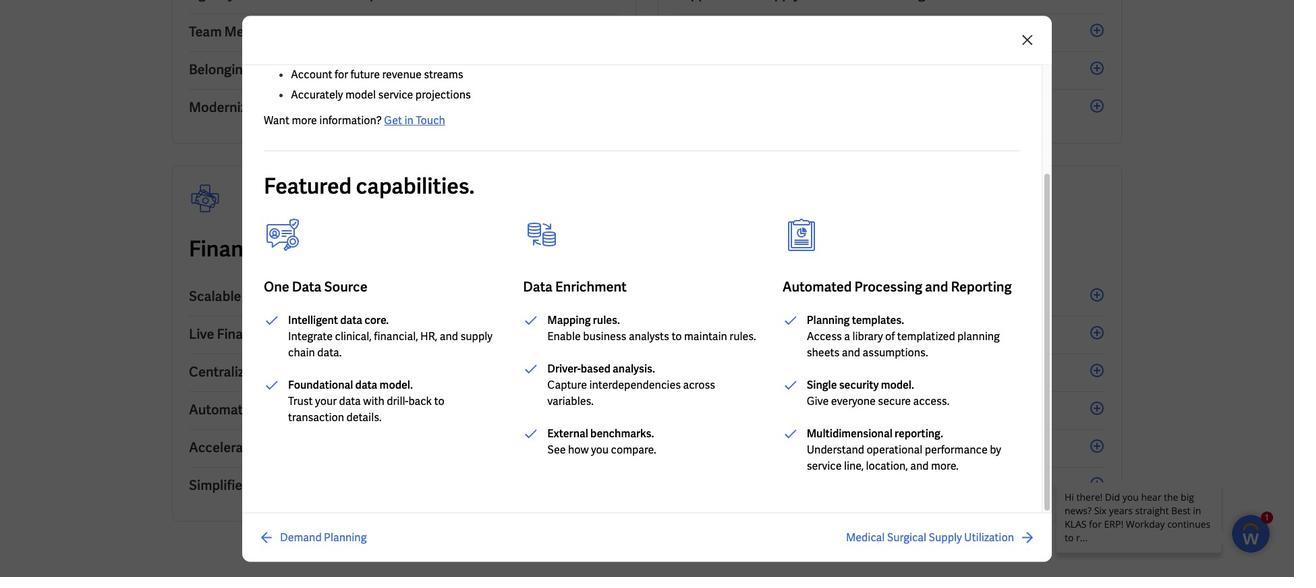 Task type: describe. For each thing, give the bounding box(es) containing it.
details.
[[347, 410, 382, 424]]

future
[[351, 67, 380, 82]]

data for foundational
[[355, 378, 378, 392]]

with
[[363, 394, 385, 408]]

compare.
[[611, 443, 656, 457]]

0 vertical spatial medical surgical supply utilization button
[[675, 392, 1105, 430]]

member
[[224, 23, 276, 40]]

compliance
[[261, 401, 335, 418]]

medical surgical supply utilization for medical surgical supply utilization button inside featured capabilities. dialog
[[846, 530, 1014, 544]]

integration
[[300, 439, 368, 456]]

of up scalable financial operations button
[[421, 235, 441, 263]]

modernized hr service delivery button
[[189, 90, 620, 127]]

0 horizontal spatial utilization
[[823, 401, 887, 418]]

and inside multidimensional reporting. understand operational performance by service line, location, and more.
[[911, 459, 929, 473]]

automated compliance and audit support button
[[189, 392, 620, 430]]

streams
[[424, 67, 463, 82]]

integrate
[[288, 329, 333, 344]]

0 vertical spatial demand planning button
[[675, 316, 1105, 354]]

access
[[807, 329, 842, 344]]

management for centralized grants management
[[307, 363, 389, 381]]

to inside mapping rules. enable business analysts to maintain rules.
[[672, 329, 682, 344]]

simplified management of new revenue streams button
[[189, 468, 620, 505]]

accelerated m&a integration button
[[189, 430, 620, 468]]

scalable financial operations button
[[189, 279, 620, 316]]

simplified management of new revenue streams
[[189, 476, 490, 494]]

one data source
[[264, 278, 368, 296]]

interdependencies
[[589, 378, 681, 392]]

revenue
[[383, 476, 436, 494]]

library
[[853, 329, 883, 344]]

more
[[292, 113, 317, 128]]

care team productivity button
[[675, 430, 1105, 468]]

model. for source
[[380, 378, 413, 392]]

management for proactive contract management
[[794, 61, 876, 78]]

enable
[[548, 329, 581, 344]]

modeling
[[840, 287, 898, 305]]

of right unit
[[832, 363, 845, 381]]

financial sustainability  of care delivery
[[189, 235, 577, 263]]

chain
[[288, 346, 315, 360]]

core.
[[365, 313, 389, 327]]

simplified
[[189, 476, 250, 494]]

sheets
[[807, 346, 840, 360]]

operational
[[867, 443, 923, 457]]

templatized
[[897, 329, 955, 344]]

foundational
[[288, 378, 353, 392]]

financial for live
[[217, 325, 273, 343]]

for for insights
[[758, 235, 786, 263]]

accurately
[[291, 88, 343, 102]]

featured capabilities.
[[264, 172, 475, 200]]

benchmarks.
[[591, 427, 654, 441]]

single
[[807, 378, 837, 392]]

mapping rules. enable business analysts to maintain rules.
[[548, 313, 756, 344]]

get
[[384, 113, 402, 128]]

centralized grants management button
[[189, 354, 620, 392]]

based inside button
[[799, 287, 837, 305]]

multidimensional reporting. understand operational performance by service line, location, and more.
[[807, 427, 1002, 473]]

1 horizontal spatial demand
[[675, 325, 727, 343]]

hr,
[[420, 329, 437, 344]]

0 vertical spatial financial
[[189, 235, 278, 263]]

to inside button
[[336, 61, 349, 78]]

proactive
[[675, 61, 733, 78]]

analysis.
[[613, 362, 655, 376]]

1 vertical spatial demand planning button
[[258, 529, 367, 545]]

proactive contract management
[[675, 61, 876, 78]]

and inside button
[[350, 23, 373, 40]]

external benchmarks. see how you compare.
[[548, 427, 656, 457]]

business
[[583, 329, 627, 344]]

medical surgical supply utilization for top medical surgical supply utilization button
[[675, 401, 887, 418]]

2 data from the left
[[523, 278, 553, 296]]

1 horizontal spatial insights
[[675, 235, 754, 263]]

drill-
[[387, 394, 409, 408]]

and inside intelligent data core. integrate clinical, financial, hr, and supply chain data.
[[440, 329, 458, 344]]

your
[[315, 394, 337, 408]]

to inside foundational data model. trust your data with drill-back to transaction details.
[[434, 394, 445, 408]]

transaction
[[288, 410, 344, 424]]

scalable financial operations
[[189, 287, 371, 305]]

location,
[[866, 459, 908, 473]]

projections
[[416, 88, 471, 102]]

planning templates. access a library of templatized planning sheets and assumptions.
[[807, 313, 1000, 360]]

templates.
[[852, 313, 904, 327]]

team inside button
[[707, 439, 740, 456]]

prepackaged driver-based modeling
[[675, 287, 898, 305]]

centralized grants management
[[189, 363, 389, 381]]

financial,
[[374, 329, 418, 344]]

0 vertical spatial surgical
[[726, 401, 776, 418]]

single security model. give everyone secure access.
[[807, 378, 950, 408]]

2 vertical spatial management
[[253, 476, 335, 494]]

live
[[189, 325, 214, 343]]

1 horizontal spatial planning
[[730, 325, 783, 343]]

contract
[[736, 61, 791, 78]]

give
[[807, 394, 829, 408]]

service inside "button"
[[286, 99, 332, 116]]

financial for scalable
[[244, 287, 300, 305]]

1 horizontal spatial demand planning
[[675, 325, 783, 343]]

delivery inside modernized hr service delivery "button"
[[334, 99, 385, 116]]

everyone
[[831, 394, 876, 408]]

0 vertical spatial medical
[[675, 401, 724, 418]]

service inside account for future revenue streams accurately model service projections
[[378, 88, 413, 102]]

of inside planning templates. access a library of templatized planning sheets and assumptions.
[[885, 329, 895, 344]]

supply
[[461, 329, 493, 344]]

of left new
[[338, 476, 350, 494]]

data enrichment
[[523, 278, 627, 296]]

insights inside button
[[275, 325, 324, 343]]

data for intelligent
[[340, 313, 362, 327]]

well-
[[376, 23, 406, 40]]

account
[[291, 67, 332, 82]]

m&a
[[266, 439, 298, 456]]

demand planning inside featured capabilities. dialog
[[280, 530, 367, 544]]



Task type: locate. For each thing, give the bounding box(es) containing it.
data up details.
[[339, 394, 361, 408]]

demand inside featured capabilities. dialog
[[280, 530, 322, 544]]

1 horizontal spatial data
[[523, 278, 553, 296]]

0 vertical spatial demand planning
[[675, 325, 783, 343]]

of up assumptions.
[[885, 329, 895, 344]]

0 vertical spatial for
[[335, 67, 348, 82]]

data inside intelligent data core. integrate clinical, financial, hr, and supply chain data.
[[340, 313, 362, 327]]

1 horizontal spatial rules.
[[730, 329, 756, 344]]

0 horizontal spatial team
[[189, 23, 222, 40]]

centralized
[[189, 363, 259, 381]]

and left the "well-" in the left of the page
[[350, 23, 373, 40]]

0 horizontal spatial service
[[286, 99, 332, 116]]

driver- right prepackaged
[[758, 287, 799, 305]]

rules. up business
[[593, 313, 620, 327]]

demand planning down prepackaged
[[675, 325, 783, 343]]

1 horizontal spatial for
[[758, 235, 786, 263]]

1 vertical spatial demand
[[280, 530, 322, 544]]

0 vertical spatial driver-
[[758, 287, 799, 305]]

clinical,
[[335, 329, 372, 344]]

1 vertical spatial financial
[[244, 287, 300, 305]]

trust
[[288, 394, 313, 408]]

rules. up volumes
[[730, 329, 756, 344]]

automated inside featured capabilities. dialog
[[783, 278, 852, 296]]

medical inside featured capabilities. dialog
[[846, 530, 885, 544]]

financial up centralized
[[217, 325, 273, 343]]

external
[[548, 427, 588, 441]]

and left unit
[[777, 363, 801, 381]]

volumes
[[722, 363, 775, 381]]

insights for a value-based industry
[[675, 235, 1014, 263]]

patient volumes and unit of service forecasting button
[[675, 354, 1105, 392]]

1 horizontal spatial medical
[[846, 530, 885, 544]]

and left the more.
[[911, 459, 929, 473]]

1 horizontal spatial model.
[[881, 378, 914, 392]]

1 vertical spatial utilization
[[964, 530, 1014, 544]]

insights up the "chain"
[[275, 325, 324, 343]]

0 horizontal spatial to
[[336, 61, 349, 78]]

team inside button
[[189, 23, 222, 40]]

0 vertical spatial automated
[[783, 278, 852, 296]]

based up automated processing and reporting
[[867, 235, 928, 263]]

1 vertical spatial rules.
[[730, 329, 756, 344]]

new
[[353, 476, 381, 494]]

0 vertical spatial service
[[378, 88, 413, 102]]

assumptions.
[[863, 346, 928, 360]]

planning
[[807, 313, 850, 327], [730, 325, 783, 343], [324, 530, 367, 544]]

for for account
[[335, 67, 348, 82]]

1 horizontal spatial based
[[867, 235, 928, 263]]

a inside planning templates. access a library of templatized planning sheets and assumptions.
[[844, 329, 850, 344]]

more.
[[931, 459, 959, 473]]

service down account
[[286, 99, 332, 116]]

0 vertical spatial rules.
[[593, 313, 620, 327]]

service inside multidimensional reporting. understand operational performance by service line, location, and more.
[[807, 459, 842, 473]]

0 vertical spatial care
[[445, 235, 492, 263]]

line,
[[844, 459, 864, 473]]

1 horizontal spatial service
[[807, 459, 842, 473]]

care team productivity
[[675, 439, 817, 456]]

planning up volumes
[[730, 325, 783, 343]]

demand planning down simplified management of new revenue streams
[[280, 530, 367, 544]]

modernized hr service delivery
[[189, 99, 385, 116]]

0 horizontal spatial supply
[[779, 401, 821, 418]]

for inside account for future revenue streams accurately model service projections
[[335, 67, 348, 82]]

driver- inside driver-based analysis. capture interdependencies across variables.
[[548, 362, 581, 376]]

drive
[[352, 61, 385, 78]]

0 vertical spatial demand
[[675, 325, 727, 343]]

medical surgical supply utilization button inside featured capabilities. dialog
[[846, 529, 1036, 545]]

1 horizontal spatial driver-
[[758, 287, 799, 305]]

in
[[405, 113, 414, 128]]

1 vertical spatial medical
[[846, 530, 885, 544]]

0 horizontal spatial demand planning
[[280, 530, 367, 544]]

mapping
[[548, 313, 591, 327]]

a left the value-
[[790, 235, 802, 263]]

2 vertical spatial financial
[[217, 325, 273, 343]]

model. inside foundational data model. trust your data with drill-back to transaction details.
[[380, 378, 413, 392]]

operations
[[302, 287, 371, 305]]

0 horizontal spatial planning
[[324, 530, 367, 544]]

0 horizontal spatial data
[[292, 278, 322, 296]]

planning up access
[[807, 313, 850, 327]]

belonging
[[189, 61, 250, 78]]

belonging and diversity to drive health equity button
[[189, 52, 620, 90]]

planning
[[958, 329, 1000, 344]]

1 vertical spatial supply
[[929, 530, 962, 544]]

to
[[336, 61, 349, 78], [672, 329, 682, 344], [434, 394, 445, 408]]

service down understand
[[807, 459, 842, 473]]

insights up prepackaged
[[675, 235, 754, 263]]

1 vertical spatial care
[[675, 439, 704, 456]]

analysts
[[629, 329, 669, 344]]

data.
[[317, 346, 342, 360]]

forecasting
[[896, 363, 968, 381]]

model. up secure
[[881, 378, 914, 392]]

0 horizontal spatial medical
[[675, 401, 724, 418]]

1 horizontal spatial surgical
[[887, 530, 927, 544]]

1 model. from the left
[[380, 378, 413, 392]]

0 vertical spatial data
[[340, 313, 362, 327]]

0 vertical spatial utilization
[[823, 401, 887, 418]]

and right hr, at left
[[440, 329, 458, 344]]

utilization
[[823, 401, 887, 418], [964, 530, 1014, 544]]

data
[[292, 278, 322, 296], [523, 278, 553, 296]]

utilization inside featured capabilities. dialog
[[964, 530, 1014, 544]]

2 model. from the left
[[881, 378, 914, 392]]

team up belonging
[[189, 23, 222, 40]]

1 vertical spatial to
[[672, 329, 682, 344]]

model. for and
[[881, 378, 914, 392]]

0 vertical spatial team
[[189, 23, 222, 40]]

demand planning button
[[675, 316, 1105, 354], [258, 529, 367, 545]]

0 horizontal spatial demand planning button
[[258, 529, 367, 545]]

0 horizontal spatial automated
[[189, 401, 258, 418]]

demand up patient
[[675, 325, 727, 343]]

industry
[[932, 235, 1014, 263]]

financial up scalable
[[189, 235, 278, 263]]

driver-based analysis. capture interdependencies across variables.
[[548, 362, 715, 408]]

care inside care team productivity button
[[675, 439, 704, 456]]

0 horizontal spatial surgical
[[726, 401, 776, 418]]

belonging and diversity to drive health equity
[[189, 61, 470, 78]]

0 horizontal spatial care
[[445, 235, 492, 263]]

1 horizontal spatial to
[[434, 394, 445, 408]]

capture
[[548, 378, 587, 392]]

access.
[[913, 394, 950, 408]]

for left future
[[335, 67, 348, 82]]

delivery
[[334, 99, 385, 116], [496, 235, 577, 263]]

driver- up the capture
[[548, 362, 581, 376]]

to right back
[[434, 394, 445, 408]]

financial inside button
[[217, 325, 273, 343]]

0 horizontal spatial for
[[335, 67, 348, 82]]

equity
[[431, 61, 470, 78]]

demand
[[675, 325, 727, 343], [280, 530, 322, 544]]

0 horizontal spatial driver-
[[548, 362, 581, 376]]

0 vertical spatial supply
[[779, 401, 821, 418]]

0 horizontal spatial demand
[[280, 530, 322, 544]]

0 vertical spatial management
[[794, 61, 876, 78]]

1 vertical spatial automated
[[189, 401, 258, 418]]

2 horizontal spatial planning
[[807, 313, 850, 327]]

accelerated
[[189, 439, 263, 456]]

surgical inside featured capabilities. dialog
[[887, 530, 927, 544]]

rules.
[[593, 313, 620, 327], [730, 329, 756, 344]]

0 horizontal spatial based
[[799, 287, 837, 305]]

team left productivity
[[707, 439, 740, 456]]

1 vertical spatial data
[[355, 378, 378, 392]]

based up access
[[799, 287, 837, 305]]

automated down the value-
[[783, 278, 852, 296]]

and up "hr"
[[253, 61, 276, 78]]

and left "reporting"
[[925, 278, 948, 296]]

1 vertical spatial based
[[799, 287, 837, 305]]

supply inside featured capabilities. dialog
[[929, 530, 962, 544]]

sustainability
[[282, 235, 417, 263]]

automated for automated compliance and audit support
[[189, 401, 258, 418]]

intelligent
[[288, 313, 338, 327]]

1 vertical spatial service
[[847, 363, 893, 381]]

0 vertical spatial to
[[336, 61, 349, 78]]

0 horizontal spatial a
[[790, 235, 802, 263]]

automated processing and reporting
[[783, 278, 1012, 296]]

get in touch link
[[384, 113, 445, 128]]

model. inside single security model. give everyone secure access.
[[881, 378, 914, 392]]

1 horizontal spatial delivery
[[496, 235, 577, 263]]

data up the clinical,
[[340, 313, 362, 327]]

0 horizontal spatial service
[[378, 88, 413, 102]]

reporting.
[[895, 427, 943, 441]]

automated inside button
[[189, 401, 258, 418]]

1 horizontal spatial automated
[[783, 278, 852, 296]]

automated compliance and audit support
[[189, 401, 450, 418]]

automated for automated processing and reporting
[[783, 278, 852, 296]]

1 vertical spatial surgical
[[887, 530, 927, 544]]

a left library
[[844, 329, 850, 344]]

0 vertical spatial service
[[286, 99, 332, 116]]

1 vertical spatial management
[[307, 363, 389, 381]]

0 vertical spatial a
[[790, 235, 802, 263]]

1 vertical spatial insights
[[275, 325, 324, 343]]

prepackaged
[[675, 287, 755, 305]]

automated
[[783, 278, 852, 296], [189, 401, 258, 418]]

1 vertical spatial demand planning
[[280, 530, 367, 544]]

multidimensional
[[807, 427, 893, 441]]

1 vertical spatial a
[[844, 329, 850, 344]]

streams
[[439, 476, 490, 494]]

0 horizontal spatial model.
[[380, 378, 413, 392]]

team member experience and well-being
[[189, 23, 441, 40]]

prepackaged driver-based modeling button
[[675, 279, 1105, 316]]

medical surgical supply utilization inside featured capabilities. dialog
[[846, 530, 1014, 544]]

model
[[345, 88, 376, 102]]

financial inside button
[[244, 287, 300, 305]]

data up the "with"
[[355, 378, 378, 392]]

revenue
[[382, 67, 422, 82]]

to right analysts
[[672, 329, 682, 344]]

0 horizontal spatial insights
[[275, 325, 324, 343]]

planning inside planning templates. access a library of templatized planning sheets and assumptions.
[[807, 313, 850, 327]]

understand
[[807, 443, 864, 457]]

reporting
[[951, 278, 1012, 296]]

grants
[[262, 363, 304, 381]]

service down revenue
[[378, 88, 413, 102]]

information?
[[319, 113, 382, 128]]

service inside button
[[847, 363, 893, 381]]

0 vertical spatial delivery
[[334, 99, 385, 116]]

1 vertical spatial driver-
[[548, 362, 581, 376]]

see
[[548, 443, 566, 457]]

1 horizontal spatial demand planning button
[[675, 316, 1105, 354]]

support
[[400, 401, 450, 418]]

delivery up the 'data enrichment'
[[496, 235, 577, 263]]

back
[[409, 394, 432, 408]]

1 vertical spatial team
[[707, 439, 740, 456]]

0 vertical spatial based
[[867, 235, 928, 263]]

1 horizontal spatial supply
[[929, 530, 962, 544]]

and inside planning templates. access a library of templatized planning sheets and assumptions.
[[842, 346, 861, 360]]

delivery down future
[[334, 99, 385, 116]]

financial
[[189, 235, 278, 263], [244, 287, 300, 305], [217, 325, 273, 343]]

insights
[[675, 235, 754, 263], [275, 325, 324, 343]]

0 vertical spatial insights
[[675, 235, 754, 263]]

2 horizontal spatial to
[[672, 329, 682, 344]]

hr
[[265, 99, 283, 116]]

featured
[[264, 172, 352, 200]]

performance
[[925, 443, 988, 457]]

intelligent data core. integrate clinical, financial, hr, and supply chain data.
[[288, 313, 493, 360]]

and right your on the bottom left of the page
[[337, 401, 361, 418]]

enrichment
[[555, 278, 627, 296]]

want
[[264, 113, 289, 128]]

service
[[286, 99, 332, 116], [847, 363, 893, 381]]

1 horizontal spatial utilization
[[964, 530, 1014, 544]]

demand down simplified management of new revenue streams
[[280, 530, 322, 544]]

financial up 'live financial insights'
[[244, 287, 300, 305]]

0 vertical spatial medical surgical supply utilization
[[675, 401, 887, 418]]

driver- inside prepackaged driver-based modeling button
[[758, 287, 799, 305]]

0 horizontal spatial delivery
[[334, 99, 385, 116]]

planning down simplified management of new revenue streams
[[324, 530, 367, 544]]

data right "one"
[[292, 278, 322, 296]]

for up prepackaged driver-based modeling at the right of the page
[[758, 235, 786, 263]]

1 horizontal spatial team
[[707, 439, 740, 456]]

0 horizontal spatial rules.
[[593, 313, 620, 327]]

service down assumptions.
[[847, 363, 893, 381]]

featured capabilities. dialog
[[0, 0, 1294, 577]]

a
[[790, 235, 802, 263], [844, 329, 850, 344]]

1 horizontal spatial care
[[675, 439, 704, 456]]

modernized
[[189, 99, 262, 116]]

automated down centralized
[[189, 401, 258, 418]]

to left future
[[336, 61, 349, 78]]

data up mapping
[[523, 278, 553, 296]]

based
[[867, 235, 928, 263], [799, 287, 837, 305]]

2 vertical spatial data
[[339, 394, 361, 408]]

and down library
[[842, 346, 861, 360]]

model. up the "drill-"
[[380, 378, 413, 392]]

patient volumes and unit of service forecasting
[[675, 363, 968, 381]]

1 vertical spatial delivery
[[496, 235, 577, 263]]

variables.
[[548, 394, 594, 408]]

management
[[794, 61, 876, 78], [307, 363, 389, 381], [253, 476, 335, 494]]

you
[[591, 443, 609, 457]]

and
[[350, 23, 373, 40], [253, 61, 276, 78], [925, 278, 948, 296], [440, 329, 458, 344], [842, 346, 861, 360], [777, 363, 801, 381], [337, 401, 361, 418], [911, 459, 929, 473]]

1 vertical spatial service
[[807, 459, 842, 473]]

2 vertical spatial to
[[434, 394, 445, 408]]

capabilities.
[[356, 172, 475, 200]]

1 horizontal spatial service
[[847, 363, 893, 381]]

1 horizontal spatial a
[[844, 329, 850, 344]]

1 vertical spatial for
[[758, 235, 786, 263]]

1 data from the left
[[292, 278, 322, 296]]



Task type: vqa. For each thing, say whether or not it's contained in the screenshot.


